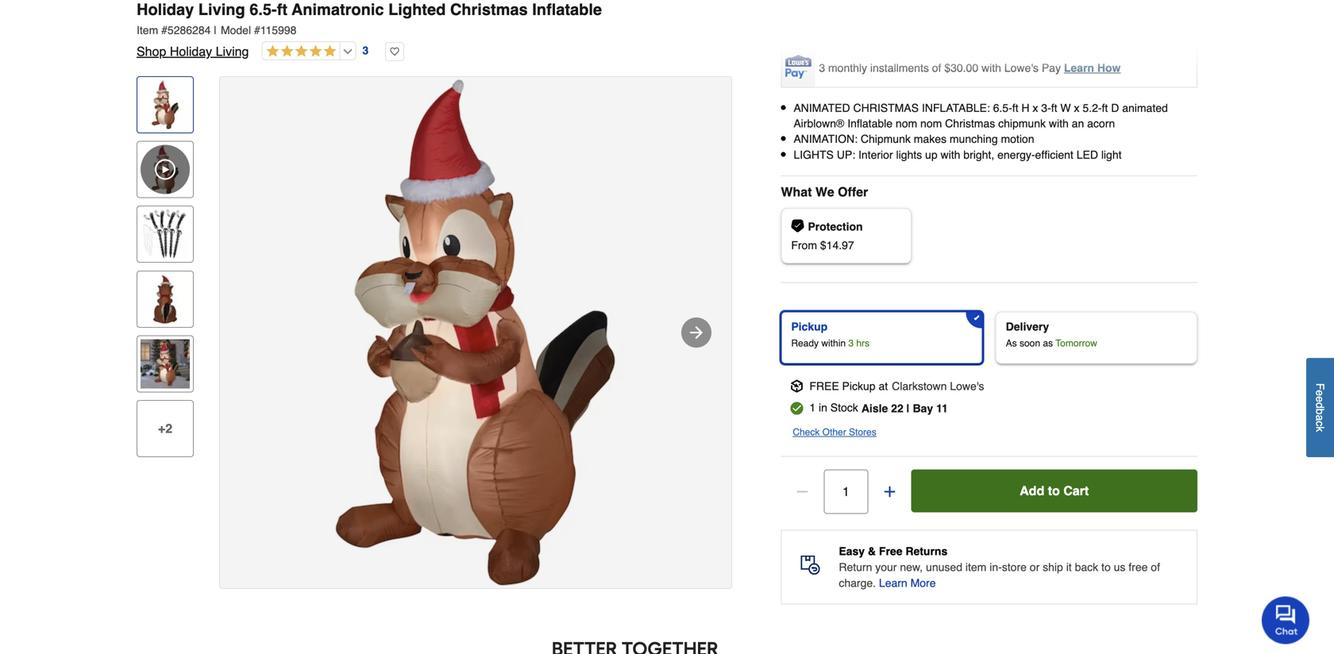 Task type: locate. For each thing, give the bounding box(es) containing it.
living up model
[[198, 0, 245, 19]]

0 vertical spatial living
[[198, 0, 245, 19]]

1 vertical spatial 3
[[819, 61, 826, 74]]

lights
[[794, 148, 834, 161]]

1 vertical spatial with
[[1049, 117, 1069, 130]]

3 left hrs
[[849, 338, 854, 349]]

to inside button
[[1048, 484, 1060, 498]]

1 horizontal spatial 3
[[819, 61, 826, 74]]

christmas up munching
[[946, 117, 996, 130]]

to
[[1048, 484, 1060, 498], [1102, 561, 1111, 574]]

1 vertical spatial learn
[[879, 577, 908, 590]]

w
[[1061, 102, 1071, 114]]

115998
[[260, 24, 297, 37]]

inflatable inside animated christmas inflatable: 6.5-ft h x 3-ft w x 5.2-ft d animated airblown® inflatable nom nom christmas chipmunk with an acorn animation: chipmunk makes munching motion lights up: interior lights up with bright, energy-efficient led light
[[848, 117, 893, 130]]

1 horizontal spatial to
[[1102, 561, 1111, 574]]

pickup
[[792, 320, 828, 333], [843, 380, 876, 393]]

bright,
[[964, 148, 995, 161]]

back
[[1075, 561, 1099, 574]]

your
[[876, 561, 897, 574]]

lowe's right clarkstown
[[950, 380, 985, 393]]

living down model
[[216, 44, 249, 59]]

| right 22
[[907, 402, 910, 415]]

Stepper number input field with increment and decrement buttons number field
[[824, 470, 869, 514]]

nom
[[896, 117, 918, 130], [921, 117, 942, 130]]

0 vertical spatial learn
[[1064, 61, 1095, 74]]

nom down the christmas
[[896, 117, 918, 130]]

living
[[198, 0, 245, 19], [216, 44, 249, 59]]

6.5- inside animated christmas inflatable: 6.5-ft h x 3-ft w x 5.2-ft d animated airblown® inflatable nom nom christmas chipmunk with an acorn animation: chipmunk makes munching motion lights up: interior lights up with bright, energy-efficient led light
[[994, 102, 1013, 114]]

holiday living  #115998 - thumbnail2 image
[[141, 210, 190, 259]]

2 vertical spatial 3
[[849, 338, 854, 349]]

1 vertical spatial pickup
[[843, 380, 876, 393]]

1 horizontal spatial x
[[1075, 102, 1080, 114]]

1 vertical spatial inflatable
[[848, 117, 893, 130]]

lowe's left pay
[[1005, 61, 1039, 74]]

# right model
[[254, 24, 260, 37]]

clarkstown
[[892, 380, 947, 393]]

soon
[[1020, 338, 1041, 349]]

munching
[[950, 133, 998, 146]]

f
[[1314, 383, 1327, 390]]

3 monthly installments of $30.00 with lowe's pay learn how
[[819, 61, 1121, 74]]

# right item
[[161, 24, 168, 37]]

more
[[911, 577, 936, 590]]

x right h
[[1033, 102, 1039, 114]]

2 vertical spatial with
[[941, 148, 961, 161]]

6.5- left h
[[994, 102, 1013, 114]]

c
[[1314, 421, 1327, 427]]

1 horizontal spatial |
[[907, 402, 910, 415]]

monthly
[[829, 61, 868, 74]]

3 right lowes pay logo at the top right of page
[[819, 61, 826, 74]]

in
[[819, 402, 828, 414]]

0 horizontal spatial lowe's
[[950, 380, 985, 393]]

pickup up ready
[[792, 320, 828, 333]]

of right free on the bottom of the page
[[1151, 561, 1161, 574]]

animated christmas inflatable: 6.5-ft h x 3-ft w x 5.2-ft d animated airblown® inflatable nom nom christmas chipmunk with an acorn animation: chipmunk makes munching motion lights up: interior lights up with bright, energy-efficient led light
[[794, 102, 1168, 161]]

with right $30.00
[[982, 61, 1002, 74]]

shop holiday living
[[137, 44, 249, 59]]

2 e from the top
[[1314, 396, 1327, 403]]

with right up
[[941, 148, 961, 161]]

holiday up item
[[137, 0, 194, 19]]

1 vertical spatial living
[[216, 44, 249, 59]]

store
[[1002, 561, 1027, 574]]

0 horizontal spatial x
[[1033, 102, 1039, 114]]

0 horizontal spatial to
[[1048, 484, 1060, 498]]

ft
[[277, 0, 288, 19], [1013, 102, 1019, 114], [1052, 102, 1058, 114], [1102, 102, 1109, 114]]

of left $30.00
[[932, 61, 942, 74]]

1 horizontal spatial christmas
[[946, 117, 996, 130]]

inflatable:
[[922, 102, 990, 114]]

pickup image
[[791, 380, 803, 393]]

stock
[[831, 402, 859, 414]]

0 vertical spatial 6.5-
[[250, 0, 277, 19]]

pickup ready within 3 hrs
[[792, 320, 870, 349]]

with down w
[[1049, 117, 1069, 130]]

lowes pay logo image
[[783, 55, 815, 79]]

delivery
[[1006, 320, 1050, 333]]

e up d
[[1314, 390, 1327, 396]]

ft inside holiday living 6.5-ft animatronic lighted christmas inflatable item # 5286284 | model # 115998
[[277, 0, 288, 19]]

to left us
[[1102, 561, 1111, 574]]

holiday
[[137, 0, 194, 19], [170, 44, 212, 59]]

0 horizontal spatial pickup
[[792, 320, 828, 333]]

1 vertical spatial holiday
[[170, 44, 212, 59]]

pickup left at
[[843, 380, 876, 393]]

11
[[937, 402, 948, 415]]

led
[[1077, 148, 1099, 161]]

1 vertical spatial 6.5-
[[994, 102, 1013, 114]]

ft up 115998
[[277, 0, 288, 19]]

holiday living  #115998 - thumbnail4 image
[[141, 340, 190, 389]]

item
[[966, 561, 987, 574]]

2 horizontal spatial with
[[1049, 117, 1069, 130]]

holiday inside holiday living 6.5-ft animatronic lighted christmas inflatable item # 5286284 | model # 115998
[[137, 0, 194, 19]]

learn right pay
[[1064, 61, 1095, 74]]

add to cart
[[1020, 484, 1089, 498]]

to inside easy & free returns return your new, unused item in-store or ship it back to us free of charge.
[[1102, 561, 1111, 574]]

1 vertical spatial to
[[1102, 561, 1111, 574]]

0 vertical spatial holiday
[[137, 0, 194, 19]]

1 horizontal spatial lowe's
[[1005, 61, 1039, 74]]

3 for 3
[[363, 44, 369, 57]]

0 vertical spatial to
[[1048, 484, 1060, 498]]

christmas right lighted
[[450, 0, 528, 19]]

free
[[810, 380, 839, 393]]

inflatable
[[532, 0, 602, 19], [848, 117, 893, 130]]

ft left w
[[1052, 102, 1058, 114]]

easy & free returns return your new, unused item in-store or ship it back to us free of charge.
[[839, 545, 1161, 590]]

0 vertical spatial lowe's
[[1005, 61, 1039, 74]]

minus image
[[795, 484, 811, 500]]

e
[[1314, 390, 1327, 396], [1314, 396, 1327, 403]]

option group
[[775, 305, 1204, 371]]

shop
[[137, 44, 166, 59]]

1 vertical spatial christmas
[[946, 117, 996, 130]]

1 # from the left
[[161, 24, 168, 37]]

pickup inside pickup ready within 3 hrs
[[792, 320, 828, 333]]

lights
[[897, 148, 922, 161]]

to right add
[[1048, 484, 1060, 498]]

unused
[[926, 561, 963, 574]]

| inside holiday living 6.5-ft animatronic lighted christmas inflatable item # 5286284 | model # 115998
[[214, 24, 217, 37]]

model
[[221, 24, 251, 37]]

holiday living 6.5-ft animatronic lighted christmas inflatable item # 5286284 | model # 115998
[[137, 0, 602, 37]]

1 x from the left
[[1033, 102, 1039, 114]]

x
[[1033, 102, 1039, 114], [1075, 102, 1080, 114]]

free pickup at clarkstown lowe's
[[810, 380, 985, 393]]

| left model
[[214, 24, 217, 37]]

&
[[868, 545, 876, 558]]

1 horizontal spatial of
[[1151, 561, 1161, 574]]

ft left h
[[1013, 102, 1019, 114]]

0 horizontal spatial #
[[161, 24, 168, 37]]

0 horizontal spatial 3
[[363, 44, 369, 57]]

lowe's
[[1005, 61, 1039, 74], [950, 380, 985, 393]]

other
[[823, 427, 847, 438]]

in-
[[990, 561, 1002, 574]]

1 horizontal spatial inflatable
[[848, 117, 893, 130]]

learn inside learn more link
[[879, 577, 908, 590]]

+2 button
[[137, 400, 194, 458]]

holiday living  #115998 - thumbnail3 image
[[141, 275, 190, 324]]

delivery as soon as tomorrow
[[1006, 320, 1098, 349]]

animated
[[794, 102, 851, 114]]

0 vertical spatial |
[[214, 24, 217, 37]]

0 vertical spatial with
[[982, 61, 1002, 74]]

1 e from the top
[[1314, 390, 1327, 396]]

0 vertical spatial pickup
[[792, 320, 828, 333]]

0 horizontal spatial |
[[214, 24, 217, 37]]

holiday down 5286284
[[170, 44, 212, 59]]

check circle filled image
[[791, 402, 803, 415]]

3 left heart outline icon
[[363, 44, 369, 57]]

0 vertical spatial of
[[932, 61, 942, 74]]

protection
[[808, 220, 863, 233]]

e up b
[[1314, 396, 1327, 403]]

inflatable inside holiday living 6.5-ft animatronic lighted christmas inflatable item # 5286284 | model # 115998
[[532, 0, 602, 19]]

cart
[[1064, 484, 1089, 498]]

6.5- up 115998
[[250, 0, 277, 19]]

0 horizontal spatial 6.5-
[[250, 0, 277, 19]]

2 horizontal spatial 3
[[849, 338, 854, 349]]

what
[[781, 185, 812, 199]]

aisle
[[862, 402, 888, 415]]

1 horizontal spatial nom
[[921, 117, 942, 130]]

check other stores button
[[793, 425, 877, 440]]

tomorrow
[[1056, 338, 1098, 349]]

1 vertical spatial of
[[1151, 561, 1161, 574]]

new,
[[900, 561, 923, 574]]

1 nom from the left
[[896, 117, 918, 130]]

0 vertical spatial inflatable
[[532, 0, 602, 19]]

1 vertical spatial |
[[907, 402, 910, 415]]

add
[[1020, 484, 1045, 498]]

christmas inside holiday living 6.5-ft animatronic lighted christmas inflatable item # 5286284 | model # 115998
[[450, 0, 528, 19]]

0 horizontal spatial nom
[[896, 117, 918, 130]]

nom up makes
[[921, 117, 942, 130]]

$30.00
[[945, 61, 979, 74]]

returns
[[906, 545, 948, 558]]

0 vertical spatial christmas
[[450, 0, 528, 19]]

0 horizontal spatial christmas
[[450, 0, 528, 19]]

1 horizontal spatial 6.5-
[[994, 102, 1013, 114]]

6.5-
[[250, 0, 277, 19], [994, 102, 1013, 114]]

learn
[[1064, 61, 1095, 74], [879, 577, 908, 590]]

0 horizontal spatial with
[[941, 148, 961, 161]]

1 horizontal spatial #
[[254, 24, 260, 37]]

learn down your
[[879, 577, 908, 590]]

easy
[[839, 545, 865, 558]]

x right w
[[1075, 102, 1080, 114]]

0 horizontal spatial inflatable
[[532, 0, 602, 19]]

animatronic
[[292, 0, 384, 19]]

3
[[363, 44, 369, 57], [819, 61, 826, 74], [849, 338, 854, 349]]

f e e d b a c k button
[[1307, 358, 1335, 457]]

0 vertical spatial 3
[[363, 44, 369, 57]]

0 horizontal spatial learn
[[879, 577, 908, 590]]



Task type: vqa. For each thing, say whether or not it's contained in the screenshot.
leftmost x
yes



Task type: describe. For each thing, give the bounding box(es) containing it.
22
[[892, 402, 904, 415]]

charge.
[[839, 577, 876, 590]]

check other stores
[[793, 427, 877, 438]]

from
[[792, 239, 817, 252]]

5.2-
[[1083, 102, 1102, 114]]

better together heading
[[137, 637, 1134, 655]]

2 nom from the left
[[921, 117, 942, 130]]

ship
[[1043, 561, 1064, 574]]

6.5- inside holiday living 6.5-ft animatronic lighted christmas inflatable item # 5286284 | model # 115998
[[250, 0, 277, 19]]

item number 5 2 8 6 2 8 4 and model number 1 1 5 9 9 8 element
[[137, 22, 1198, 38]]

1 horizontal spatial with
[[982, 61, 1002, 74]]

bay
[[913, 402, 934, 415]]

1 horizontal spatial pickup
[[843, 380, 876, 393]]

interior
[[859, 148, 893, 161]]

ft left d
[[1102, 102, 1109, 114]]

f e e d b a c k
[[1314, 383, 1327, 432]]

h
[[1022, 102, 1030, 114]]

plus image
[[882, 484, 898, 500]]

learn more link
[[879, 575, 936, 591]]

energy-
[[998, 148, 1036, 161]]

check
[[793, 427, 820, 438]]

learn how link
[[1064, 61, 1121, 74]]

free
[[1129, 561, 1148, 574]]

item
[[137, 24, 158, 37]]

motion
[[1001, 133, 1035, 146]]

1 in stock aisle 22 | bay 11
[[810, 402, 948, 415]]

| inside 1 in stock aisle 22 | bay 11
[[907, 402, 910, 415]]

christmas inside animated christmas inflatable: 6.5-ft h x 3-ft w x 5.2-ft d animated airblown® inflatable nom nom christmas chipmunk with an acorn animation: chipmunk makes munching motion lights up: interior lights up with bright, energy-efficient led light
[[946, 117, 996, 130]]

efficient
[[1036, 148, 1074, 161]]

protection from $14.97
[[792, 220, 863, 252]]

b
[[1314, 409, 1327, 415]]

up
[[926, 148, 938, 161]]

5 stars image
[[263, 44, 336, 59]]

heart outline image
[[385, 42, 405, 61]]

lighted
[[389, 0, 446, 19]]

up:
[[837, 148, 856, 161]]

acorn
[[1088, 117, 1116, 130]]

5286284
[[168, 24, 211, 37]]

an
[[1072, 117, 1085, 130]]

living inside holiday living 6.5-ft animatronic lighted christmas inflatable item # 5286284 | model # 115998
[[198, 0, 245, 19]]

+2
[[158, 421, 172, 436]]

or
[[1030, 561, 1040, 574]]

return
[[839, 561, 873, 574]]

2 # from the left
[[254, 24, 260, 37]]

learn more
[[879, 577, 936, 590]]

light
[[1102, 148, 1122, 161]]

holiday living  #115998 image
[[220, 77, 732, 589]]

of inside easy & free returns return your new, unused item in-store or ship it back to us free of charge.
[[1151, 561, 1161, 574]]

animation:
[[794, 133, 858, 146]]

chipmunk
[[861, 133, 911, 146]]

chat invite button image
[[1262, 596, 1311, 645]]

it
[[1067, 561, 1072, 574]]

at
[[879, 380, 888, 393]]

stores
[[849, 427, 877, 438]]

pay
[[1042, 61, 1061, 74]]

us
[[1114, 561, 1126, 574]]

animated
[[1123, 102, 1168, 114]]

holiday living  #115998 - thumbnail image
[[141, 80, 190, 129]]

option group containing pickup
[[775, 305, 1204, 371]]

airblown®
[[794, 117, 845, 130]]

3-
[[1042, 102, 1052, 114]]

2 x from the left
[[1075, 102, 1080, 114]]

d
[[1112, 102, 1120, 114]]

arrow right image
[[687, 323, 706, 342]]

hrs
[[857, 338, 870, 349]]

we
[[816, 185, 835, 199]]

a
[[1314, 415, 1327, 421]]

as
[[1006, 338, 1017, 349]]

1 vertical spatial lowe's
[[950, 380, 985, 393]]

3 for 3 monthly installments of $30.00 with lowe's pay learn how
[[819, 61, 826, 74]]

chipmunk
[[999, 117, 1046, 130]]

free
[[879, 545, 903, 558]]

within
[[822, 338, 846, 349]]

$14.97
[[821, 239, 855, 252]]

christmas
[[854, 102, 919, 114]]

3 inside pickup ready within 3 hrs
[[849, 338, 854, 349]]

0 horizontal spatial of
[[932, 61, 942, 74]]

1
[[810, 402, 816, 414]]

installments
[[871, 61, 929, 74]]

protection plan filled image
[[792, 220, 804, 232]]

what we offer
[[781, 185, 869, 199]]

offer
[[838, 185, 869, 199]]

1 horizontal spatial learn
[[1064, 61, 1095, 74]]

ready
[[792, 338, 819, 349]]

as
[[1043, 338, 1053, 349]]

add to cart button
[[912, 470, 1198, 513]]



